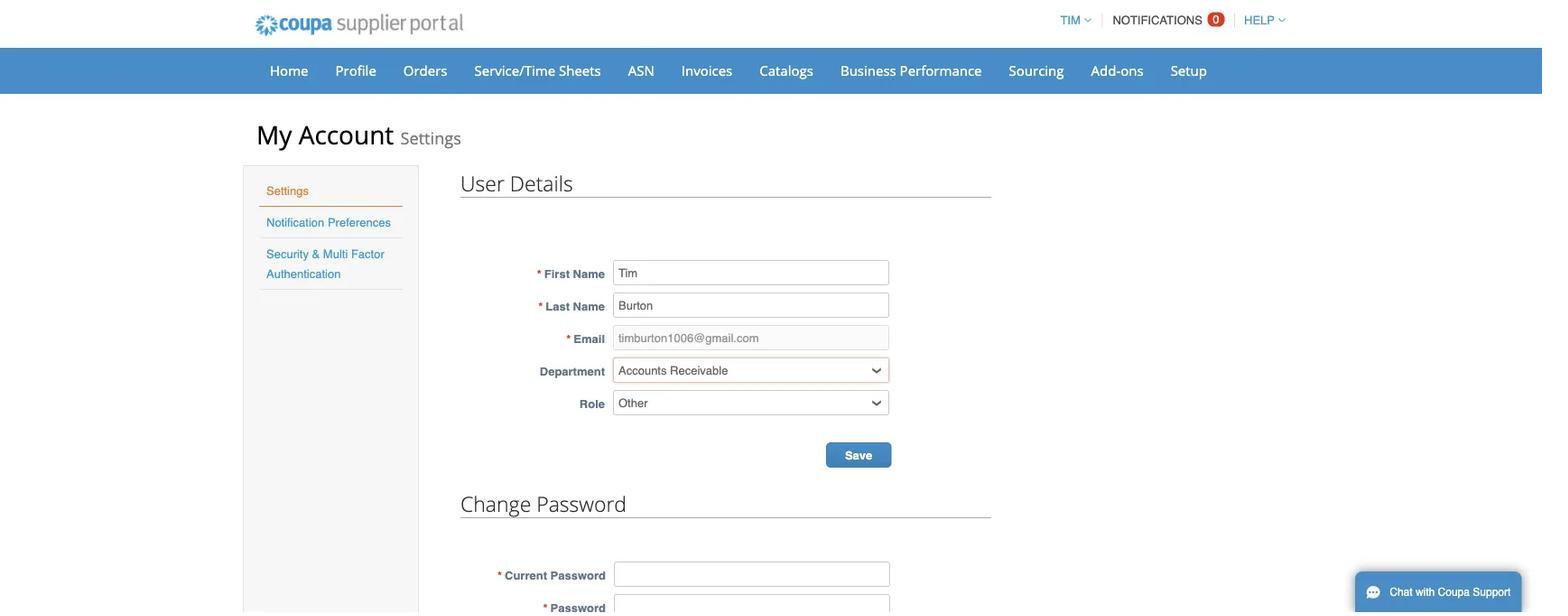Task type: vqa. For each thing, say whether or not it's contained in the screenshot.
* Last Name *
yes



Task type: describe. For each thing, give the bounding box(es) containing it.
save button
[[826, 442, 892, 468]]

settings inside my account settings
[[400, 127, 461, 149]]

name for * first name
[[573, 267, 605, 280]]

sheets
[[559, 61, 601, 79]]

0
[[1213, 13, 1220, 26]]

factor
[[351, 247, 384, 261]]

profile link
[[324, 57, 388, 84]]

notifications 0
[[1113, 13, 1220, 27]]

business performance
[[841, 61, 982, 79]]

* current password
[[498, 568, 606, 582]]

user details
[[461, 169, 573, 197]]

preferences
[[328, 215, 391, 229]]

account
[[299, 117, 394, 152]]

tim link
[[1052, 14, 1092, 27]]

service/time sheets link
[[463, 57, 613, 84]]

catalogs link
[[748, 57, 825, 84]]

profile
[[335, 61, 376, 79]]

setup
[[1171, 61, 1207, 79]]

coupa
[[1438, 586, 1470, 599]]

catalogs
[[760, 61, 814, 79]]

add-ons
[[1091, 61, 1144, 79]]

* for * email
[[566, 332, 571, 345]]

service/time
[[475, 61, 555, 79]]

department
[[540, 364, 605, 378]]

performance
[[900, 61, 982, 79]]

navigation containing notifications 0
[[1052, 3, 1286, 38]]

help link
[[1236, 14, 1286, 27]]

service/time sheets
[[475, 61, 601, 79]]

security
[[266, 247, 309, 261]]

support
[[1473, 586, 1511, 599]]

notification
[[266, 215, 324, 229]]

sourcing
[[1009, 61, 1064, 79]]

&
[[312, 247, 320, 261]]

last
[[546, 299, 570, 313]]

asn link
[[616, 57, 666, 84]]

notifications
[[1113, 14, 1203, 27]]

business performance link
[[829, 57, 994, 84]]

* for * last name
[[538, 299, 543, 313]]

setup link
[[1159, 57, 1219, 84]]

invoices link
[[670, 57, 744, 84]]



Task type: locate. For each thing, give the bounding box(es) containing it.
* for * first name
[[537, 267, 542, 280]]

2 name from the top
[[573, 299, 605, 313]]

1 vertical spatial password
[[550, 568, 606, 582]]

1 vertical spatial settings
[[266, 184, 309, 197]]

orders
[[403, 61, 447, 79]]

navigation
[[1052, 3, 1286, 38]]

add-ons link
[[1080, 57, 1155, 84]]

* left the 'first'
[[537, 267, 542, 280]]

authentication
[[266, 267, 341, 280]]

role
[[580, 397, 605, 410]]

change password
[[461, 489, 627, 517]]

with
[[1416, 586, 1435, 599]]

email
[[574, 332, 605, 345]]

settings
[[400, 127, 461, 149], [266, 184, 309, 197]]

notification preferences
[[266, 215, 391, 229]]

security & multi factor authentication
[[266, 247, 384, 280]]

password
[[537, 489, 627, 517], [550, 568, 606, 582]]

my
[[256, 117, 292, 152]]

1 name from the top
[[573, 267, 605, 280]]

my account settings
[[256, 117, 461, 152]]

* last name
[[538, 299, 605, 313]]

name for * last name
[[573, 299, 605, 313]]

1 horizontal spatial settings
[[400, 127, 461, 149]]

name
[[573, 267, 605, 280], [573, 299, 605, 313]]

chat with coupa support button
[[1355, 572, 1522, 613]]

settings up notification
[[266, 184, 309, 197]]

0 vertical spatial name
[[573, 267, 605, 280]]

name right last at the left of page
[[573, 299, 605, 313]]

orders link
[[392, 57, 459, 84]]

settings down orders link
[[400, 127, 461, 149]]

save
[[845, 449, 873, 462]]

None password field
[[614, 562, 890, 587], [614, 594, 890, 613], [614, 562, 890, 587], [614, 594, 890, 613]]

* email
[[566, 332, 605, 345]]

*
[[537, 267, 542, 280], [538, 299, 543, 313], [566, 332, 571, 345], [498, 568, 502, 582]]

coupa supplier portal image
[[243, 3, 476, 48]]

password up * current password
[[537, 489, 627, 517]]

first
[[544, 267, 570, 280]]

chat
[[1390, 586, 1413, 599]]

None text field
[[613, 260, 889, 285], [613, 325, 889, 350], [613, 260, 889, 285], [613, 325, 889, 350]]

* left email
[[566, 332, 571, 345]]

change
[[461, 489, 531, 517]]

home
[[270, 61, 308, 79]]

current
[[505, 568, 547, 582]]

business
[[841, 61, 896, 79]]

password right current
[[550, 568, 606, 582]]

settings link
[[266, 184, 309, 197]]

sourcing link
[[997, 57, 1076, 84]]

0 vertical spatial password
[[537, 489, 627, 517]]

details
[[510, 169, 573, 197]]

security & multi factor authentication link
[[266, 247, 384, 280]]

add-
[[1091, 61, 1121, 79]]

ons
[[1121, 61, 1144, 79]]

* first name
[[537, 267, 605, 280]]

asn
[[628, 61, 654, 79]]

0 horizontal spatial settings
[[266, 184, 309, 197]]

tim
[[1060, 14, 1081, 27]]

notification preferences link
[[266, 215, 391, 229]]

* left current
[[498, 568, 502, 582]]

None text field
[[613, 293, 889, 318]]

multi
[[323, 247, 348, 261]]

* for * current password
[[498, 568, 502, 582]]

help
[[1244, 14, 1275, 27]]

chat with coupa support
[[1390, 586, 1511, 599]]

user
[[461, 169, 505, 197]]

0 vertical spatial settings
[[400, 127, 461, 149]]

1 vertical spatial name
[[573, 299, 605, 313]]

name right the 'first'
[[573, 267, 605, 280]]

home link
[[258, 57, 320, 84]]

invoices
[[682, 61, 733, 79]]

* left last at the left of page
[[538, 299, 543, 313]]



